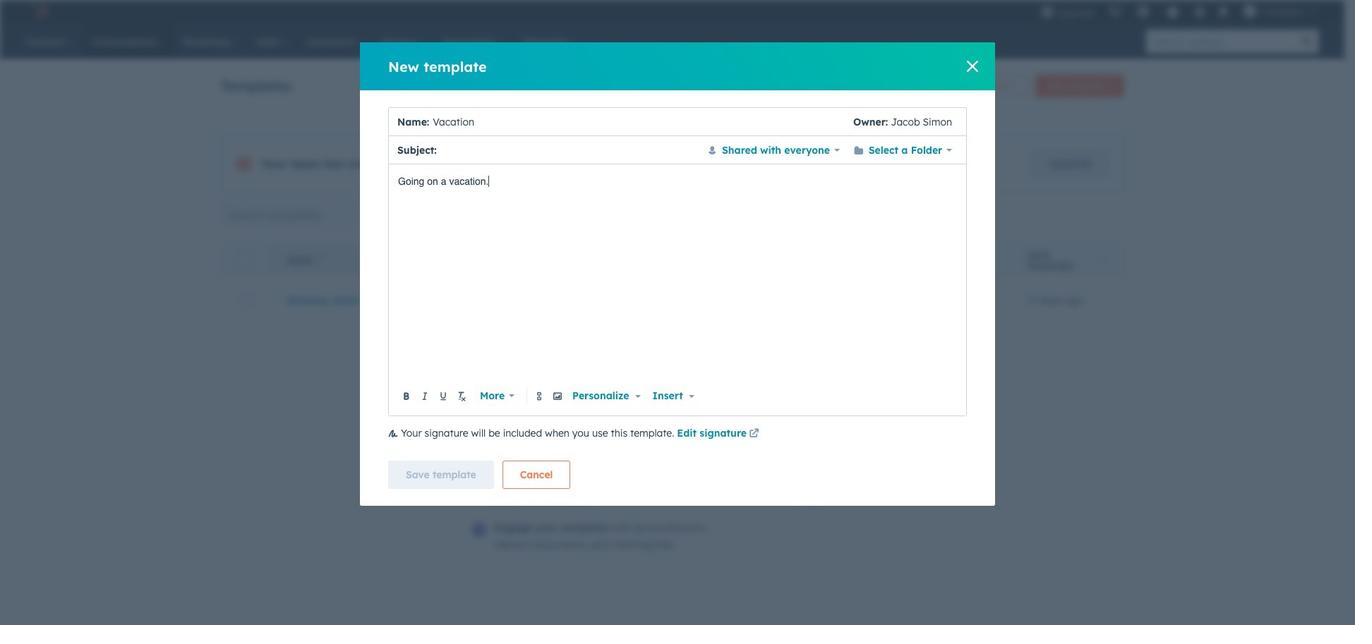Task type: describe. For each thing, give the bounding box(es) containing it.
ascending sort. press to sort descending. element
[[317, 255, 322, 267]]

Search HubSpot search field
[[1146, 30, 1295, 54]]

close image
[[967, 61, 978, 72]]

Search search field
[[221, 201, 392, 229]]

ascending sort. press to sort descending. image
[[317, 255, 322, 265]]

marketplaces image
[[1137, 6, 1150, 19]]



Task type: locate. For each thing, give the bounding box(es) containing it.
dialog
[[360, 42, 995, 506]]

link opens in a new window image
[[749, 426, 759, 443]]

banner
[[221, 71, 1124, 97]]

None text field
[[440, 142, 697, 158]]

jacob simon image
[[1244, 5, 1256, 18]]

press to sort. element
[[1101, 255, 1107, 267]]

None text field
[[429, 108, 854, 136], [398, 173, 958, 385], [429, 108, 854, 136], [398, 173, 958, 385]]

menu
[[1034, 0, 1328, 23]]

link opens in a new window image
[[749, 429, 759, 440]]

press to sort. image
[[1101, 255, 1107, 265]]



Task type: vqa. For each thing, say whether or not it's contained in the screenshot.
Close "icon"
yes



